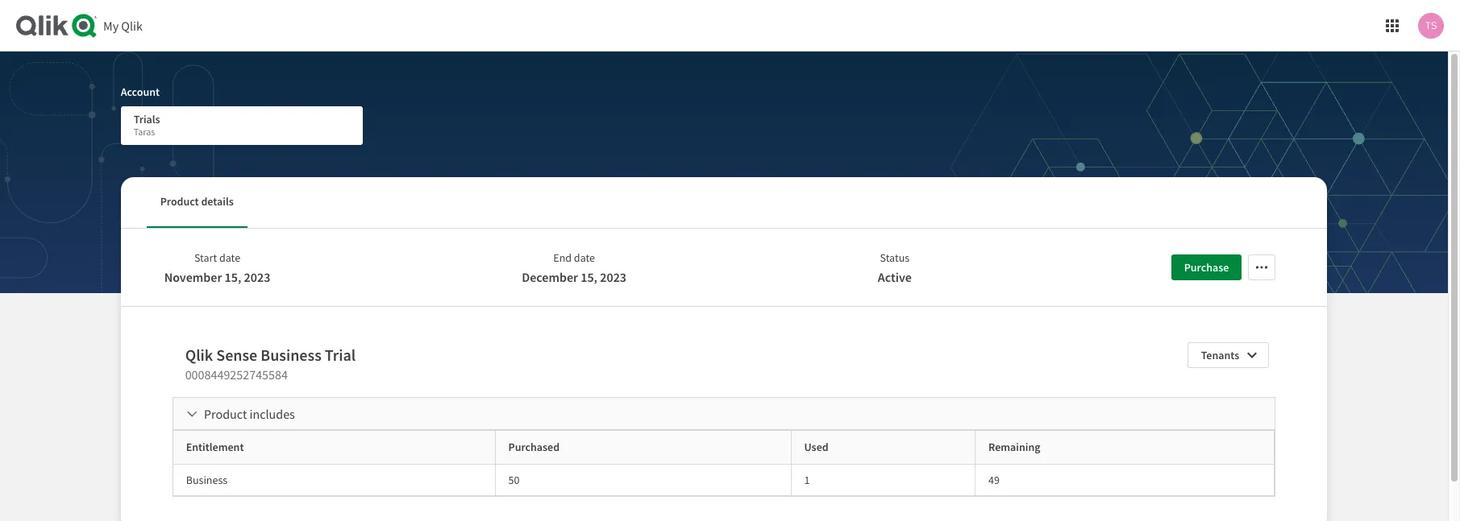 Task type: locate. For each thing, give the bounding box(es) containing it.
1 vertical spatial qlik
[[185, 345, 213, 365]]

0 horizontal spatial business
[[186, 473, 228, 488]]

trial
[[325, 345, 356, 365]]

purchase
[[1185, 261, 1230, 275]]

product inside dropdown button
[[204, 407, 247, 423]]

purchased
[[509, 441, 560, 455]]

1 horizontal spatial business
[[261, 345, 322, 365]]

my qlik
[[103, 18, 143, 34]]

product left details at the left top of the page
[[160, 195, 199, 209]]

2 2023 from the left
[[600, 269, 627, 286]]

2023 for december 15, 2023
[[600, 269, 627, 286]]

product for sense
[[204, 407, 247, 423]]

date for december
[[574, 251, 595, 265]]

business down entitlement
[[186, 473, 228, 488]]

15, for december
[[581, 269, 598, 286]]

2023 right december
[[600, 269, 627, 286]]

tara s image
[[1419, 13, 1445, 39]]

15, down start date at left
[[225, 269, 242, 286]]

1 date from the left
[[219, 251, 240, 265]]

my
[[103, 18, 119, 34]]

purchase link
[[1172, 255, 1243, 281]]

2023
[[244, 269, 271, 286], [600, 269, 627, 286]]

2 date from the left
[[574, 251, 595, 265]]

50
[[509, 473, 520, 488]]

trials taras
[[134, 112, 160, 138]]

1 horizontal spatial product
[[204, 407, 247, 423]]

qlik left 'sense'
[[185, 345, 213, 365]]

qlik inside 'qlik sense business trial 0008449252745584'
[[185, 345, 213, 365]]

15,
[[225, 269, 242, 286], [581, 269, 598, 286]]

2023 right november at the left
[[244, 269, 271, 286]]

0 horizontal spatial 15,
[[225, 269, 242, 286]]

product
[[160, 195, 199, 209], [204, 407, 247, 423]]

date up december 15, 2023
[[574, 251, 595, 265]]

end
[[554, 251, 572, 265]]

qlik
[[121, 18, 143, 34], [185, 345, 213, 365]]

sense
[[216, 345, 258, 365]]

0 vertical spatial qlik
[[121, 18, 143, 34]]

active
[[878, 269, 912, 286]]

product includes
[[204, 407, 295, 423]]

1 horizontal spatial qlik
[[185, 345, 213, 365]]

entitlement
[[186, 441, 244, 455]]

2 15, from the left
[[581, 269, 598, 286]]

date
[[219, 251, 240, 265], [574, 251, 595, 265]]

capabilities element
[[173, 432, 1276, 497]]

tenants
[[1202, 348, 1240, 363]]

1 vertical spatial product
[[204, 407, 247, 423]]

2023 for november 15, 2023
[[244, 269, 271, 286]]

product for taras
[[160, 195, 199, 209]]

0 vertical spatial product
[[160, 195, 199, 209]]

product inside button
[[160, 195, 199, 209]]

0 horizontal spatial date
[[219, 251, 240, 265]]

date up november 15, 2023
[[219, 251, 240, 265]]

1 15, from the left
[[225, 269, 242, 286]]

1 horizontal spatial 2023
[[600, 269, 627, 286]]

0 vertical spatial business
[[261, 345, 322, 365]]

business
[[261, 345, 322, 365], [186, 473, 228, 488]]

remaining
[[989, 441, 1041, 455]]

1 horizontal spatial date
[[574, 251, 595, 265]]

taras
[[134, 126, 155, 138]]

business left 'trial'
[[261, 345, 322, 365]]

product up entitlement
[[204, 407, 247, 423]]

product details button
[[147, 177, 247, 228]]

15, down 'end date'
[[581, 269, 598, 286]]

1 2023 from the left
[[244, 269, 271, 286]]

1 horizontal spatial 15,
[[581, 269, 598, 286]]

business inside capabilities element
[[186, 473, 228, 488]]

1 vertical spatial business
[[186, 473, 228, 488]]

0 horizontal spatial 2023
[[244, 269, 271, 286]]

qlik right my on the left top
[[121, 18, 143, 34]]

0 horizontal spatial qlik
[[121, 18, 143, 34]]

product details
[[160, 195, 234, 209]]

0 horizontal spatial product
[[160, 195, 199, 209]]



Task type: describe. For each thing, give the bounding box(es) containing it.
product includes button
[[173, 399, 1276, 431]]

end date
[[554, 251, 595, 265]]

december 15, 2023
[[522, 269, 627, 286]]

start
[[194, 251, 217, 265]]

includes
[[250, 407, 295, 423]]

date for november
[[219, 251, 240, 265]]

49
[[989, 473, 1000, 488]]

status
[[881, 251, 910, 265]]

product includes region
[[173, 431, 1276, 497]]

0008449252745584
[[185, 367, 288, 383]]

start date
[[194, 251, 240, 265]]

trials
[[134, 112, 160, 127]]

november
[[164, 269, 222, 286]]

qlik sense business trial 0008449252745584
[[185, 345, 356, 383]]

business inside 'qlik sense business trial 0008449252745584'
[[261, 345, 322, 365]]

tenants button
[[1188, 343, 1270, 369]]

15, for november
[[225, 269, 242, 286]]

december
[[522, 269, 578, 286]]

details
[[201, 195, 234, 209]]

1
[[805, 473, 810, 488]]

november 15, 2023
[[164, 269, 271, 286]]

used
[[805, 441, 829, 455]]



Task type: vqa. For each thing, say whether or not it's contained in the screenshot.
the 2023
yes



